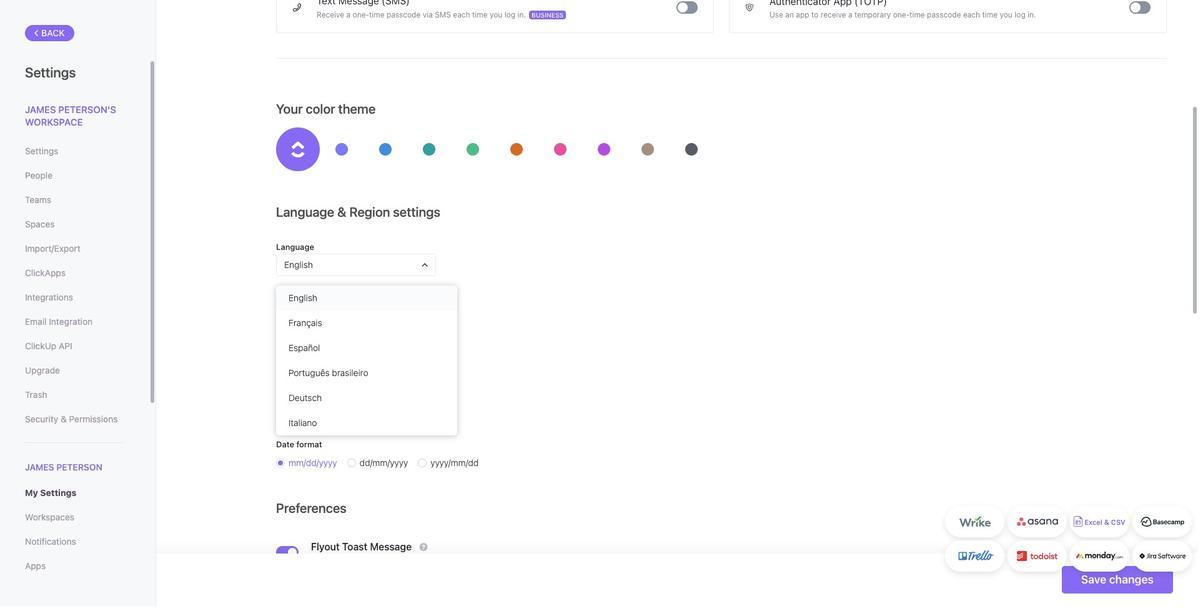Task type: locate. For each thing, give the bounding box(es) containing it.
available on business plans or higher element
[[529, 11, 566, 19]]

& left 'csv'
[[1105, 518, 1110, 526]]

2 vertical spatial &
[[1105, 518, 1110, 526]]

1 vertical spatial &
[[61, 414, 67, 424]]

0 horizontal spatial a
[[346, 10, 351, 19]]

0 vertical spatial language
[[276, 204, 334, 219]]

1 vertical spatial james
[[25, 462, 54, 472]]

format for date format
[[296, 439, 322, 449]]

date
[[276, 439, 294, 449]]

changes inside button
[[1109, 573, 1154, 586]]

james peterson's workspace
[[25, 104, 116, 127]]

james inside james peterson's workspace
[[25, 104, 56, 115]]

0 vertical spatial format
[[297, 397, 323, 407]]

1 vertical spatial format
[[296, 439, 322, 449]]

1 horizontal spatial in.
[[1028, 10, 1036, 19]]

1 horizontal spatial each
[[963, 10, 980, 19]]

2 passcode from the left
[[927, 10, 961, 19]]

0 horizontal spatial timezone
[[276, 290, 314, 300]]

timezone up week
[[337, 332, 371, 341]]

that
[[730, 555, 745, 565]]

james up my
[[25, 462, 54, 472]]

format for time format
[[297, 397, 323, 407]]

calendar
[[322, 356, 356, 366]]

security & permissions link
[[25, 409, 124, 430]]

0 horizontal spatial one-
[[353, 10, 369, 19]]

language
[[276, 204, 334, 219], [276, 242, 314, 252]]

messages
[[433, 555, 471, 565]]

receive
[[317, 10, 344, 19]]

receive
[[821, 10, 846, 19]]

1 vertical spatial the
[[529, 555, 541, 565]]

1 horizontal spatial the
[[529, 555, 541, 565]]

2 vertical spatial settings
[[40, 487, 76, 498]]

changes up week
[[373, 332, 403, 341]]

1 horizontal spatial of
[[328, 332, 335, 341]]

settings down back link
[[25, 64, 76, 81]]

can
[[685, 555, 698, 565]]

1 horizontal spatial you
[[1000, 10, 1013, 19]]

0 horizontal spatial &
[[61, 414, 67, 424]]

changes right save
[[1109, 573, 1154, 586]]

james up workspace
[[25, 104, 56, 115]]

& right security
[[61, 414, 67, 424]]

english
[[284, 259, 313, 270], [289, 292, 317, 303]]

0 vertical spatial of
[[328, 332, 335, 341]]

format up "mm/dd/yyyy"
[[296, 439, 322, 449]]

my settings link
[[25, 482, 124, 504]]

people
[[25, 170, 53, 181]]

1 in. from the left
[[518, 10, 526, 19]]

0 vertical spatial james
[[25, 104, 56, 115]]

timezone
[[276, 290, 314, 300], [337, 332, 371, 341]]

flyout toast message
[[311, 541, 414, 552]]

0 horizontal spatial you
[[490, 10, 503, 19]]

back
[[41, 27, 65, 38]]

flyout
[[311, 541, 340, 552]]

you
[[490, 10, 503, 19], [1000, 10, 1013, 19]]

2 each from the left
[[963, 10, 980, 19]]

trash link
[[25, 384, 124, 406]]

0 horizontal spatial the
[[308, 356, 320, 366]]

save changes
[[1081, 573, 1154, 586]]

of
[[328, 332, 335, 341], [298, 356, 305, 366], [609, 555, 617, 565]]

0 vertical spatial &
[[337, 204, 346, 219]]

receive a one-time passcode via sms each time you log in. business
[[317, 10, 564, 19]]

2 time from the left
[[472, 10, 488, 19]]

settings up 'workspaces'
[[40, 487, 76, 498]]

your
[[619, 555, 636, 565]]

1 vertical spatial changes
[[1109, 573, 1154, 586]]

1 horizontal spatial passcode
[[927, 10, 961, 19]]

format up hour
[[297, 397, 323, 407]]

english button
[[276, 254, 436, 276]]

0 horizontal spatial log
[[505, 10, 516, 19]]

me
[[315, 332, 325, 341]]

settings
[[25, 64, 76, 81], [25, 146, 58, 156], [40, 487, 76, 498]]

security
[[25, 414, 58, 424]]

1 vertical spatial settings
[[25, 146, 58, 156]]

of left "your" at the bottom right of page
[[609, 555, 617, 565]]

1 vertical spatial of
[[298, 356, 305, 366]]

security & permissions
[[25, 414, 118, 424]]

timezone up français
[[276, 290, 314, 300]]

0 horizontal spatial in.
[[518, 10, 526, 19]]

español
[[289, 342, 320, 353]]

language & region settings
[[276, 204, 440, 219]]

of down español
[[298, 356, 305, 366]]

2 language from the top
[[276, 242, 314, 252]]

0 vertical spatial changes
[[373, 332, 403, 341]]

1 horizontal spatial a
[[849, 10, 853, 19]]

excel & csv link
[[1070, 506, 1130, 537]]

notifications link
[[25, 531, 124, 552]]

1 language from the top
[[276, 204, 334, 219]]

each
[[453, 10, 470, 19], [963, 10, 980, 19]]

teams link
[[25, 189, 124, 211]]

csv
[[1111, 518, 1126, 526]]

preferences
[[276, 500, 347, 515]]

one- right receive
[[353, 10, 369, 19]]

one- right temporary
[[893, 10, 910, 19]]

2 horizontal spatial &
[[1105, 518, 1110, 526]]

0 horizontal spatial passcode
[[387, 10, 421, 19]]

1 one- from the left
[[353, 10, 369, 19]]

your color theme
[[276, 101, 376, 116]]

& inside settings element
[[61, 414, 67, 424]]

import/export
[[25, 243, 80, 254]]

trash
[[25, 389, 47, 400]]

disable
[[701, 555, 728, 565]]

of right me
[[328, 332, 335, 341]]

settings up people
[[25, 146, 58, 156]]

email
[[25, 316, 47, 327]]

one-
[[353, 10, 369, 19], [893, 10, 910, 19]]

1 horizontal spatial timezone
[[337, 332, 371, 341]]

settings inside 'link'
[[25, 146, 58, 156]]

bottom
[[543, 555, 570, 565]]

0 horizontal spatial each
[[453, 10, 470, 19]]

your
[[276, 101, 303, 116]]

use an app to receive a temporary one-time passcode each time you log in.
[[770, 10, 1036, 19]]

2 you from the left
[[1000, 10, 1013, 19]]

a
[[346, 10, 351, 19], [849, 10, 853, 19]]

& left region on the top
[[337, 204, 346, 219]]

changes
[[373, 332, 403, 341], [1109, 573, 1154, 586]]

toast
[[342, 541, 368, 552]]

notify me of timezone changes
[[291, 332, 403, 341]]

excel & csv
[[1085, 518, 1126, 526]]

2 in. from the left
[[1028, 10, 1036, 19]]

hand
[[588, 555, 607, 565]]

0 vertical spatial english
[[284, 259, 313, 270]]

the
[[308, 356, 320, 366], [529, 555, 541, 565]]

performing
[[335, 555, 377, 565]]

time
[[369, 10, 385, 19], [472, 10, 488, 19], [910, 10, 925, 19], [983, 10, 998, 19]]

start of the calendar week
[[276, 356, 378, 366]]

3 time from the left
[[910, 10, 925, 19]]

& for csv
[[1105, 518, 1110, 526]]

1 each from the left
[[453, 10, 470, 19]]

1 james from the top
[[25, 104, 56, 115]]

email integration link
[[25, 311, 124, 332]]

1 vertical spatial language
[[276, 242, 314, 252]]

2 horizontal spatial of
[[609, 555, 617, 565]]

1 horizontal spatial one-
[[893, 10, 910, 19]]

& for permissions
[[61, 414, 67, 424]]

the right in
[[529, 555, 541, 565]]

peterson's
[[58, 104, 116, 115]]

upgrade link
[[25, 360, 124, 381]]

& inside "link"
[[1105, 518, 1110, 526]]

dd/mm/yyyy
[[360, 457, 408, 468]]

& for region
[[337, 204, 346, 219]]

24 hour
[[289, 416, 320, 426]]

james for james peterson's workspace
[[25, 104, 56, 115]]

0 horizontal spatial changes
[[373, 332, 403, 341]]

2 vertical spatial of
[[609, 555, 617, 565]]

1 time from the left
[[369, 10, 385, 19]]

james for james peterson
[[25, 462, 54, 472]]

1 horizontal spatial changes
[[1109, 573, 1154, 586]]

1 horizontal spatial &
[[337, 204, 346, 219]]

1 horizontal spatial log
[[1015, 10, 1026, 19]]

my settings
[[25, 487, 76, 498]]

2 james from the top
[[25, 462, 54, 472]]

language for language
[[276, 242, 314, 252]]

the up português
[[308, 356, 320, 366]]

in.
[[518, 10, 526, 19], [1028, 10, 1036, 19]]

0 vertical spatial timezone
[[276, 290, 314, 300]]

in
[[520, 555, 526, 565]]

mm/dd/yyyy
[[289, 457, 337, 468]]



Task type: vqa. For each thing, say whether or not it's contained in the screenshot.
⌘K
no



Task type: describe. For each thing, give the bounding box(es) containing it.
1 vertical spatial timezone
[[337, 332, 371, 341]]

apps
[[25, 561, 46, 571]]

0 horizontal spatial of
[[298, 356, 305, 366]]

date format
[[276, 439, 322, 449]]

app
[[796, 10, 810, 19]]

2 a from the left
[[849, 10, 853, 19]]

via
[[423, 10, 433, 19]]

yyyy/mm/dd
[[431, 457, 479, 468]]

business
[[532, 11, 564, 19]]

1 vertical spatial english
[[289, 292, 317, 303]]

english inside dropdown button
[[284, 259, 313, 270]]

back link
[[25, 25, 74, 41]]

spaces link
[[25, 214, 124, 235]]

api
[[59, 341, 72, 351]]

actions,
[[379, 555, 409, 565]]

4 time from the left
[[983, 10, 998, 19]]

1 passcode from the left
[[387, 10, 421, 19]]

when
[[311, 555, 333, 565]]

color
[[306, 101, 335, 116]]

save
[[1081, 573, 1107, 586]]

appear
[[491, 555, 517, 565]]

2 log from the left
[[1015, 10, 1026, 19]]

settings element
[[0, 0, 156, 606]]

integrations link
[[25, 287, 124, 308]]

start
[[276, 356, 295, 366]]

time
[[276, 397, 295, 407]]

português
[[289, 367, 330, 378]]

italiano
[[289, 417, 317, 428]]

an
[[786, 10, 794, 19]]

to
[[812, 10, 819, 19]]

peterson
[[56, 462, 102, 472]]

clickapps
[[25, 267, 66, 278]]

you
[[668, 555, 682, 565]]

screen.
[[638, 555, 666, 565]]

0 vertical spatial settings
[[25, 64, 76, 81]]

when performing actions, toast messages may appear in the bottom left-hand of your screen. you can disable that here.
[[311, 555, 766, 565]]

apps link
[[25, 556, 124, 577]]

import/export link
[[25, 238, 124, 259]]

toast
[[412, 555, 431, 565]]

clickup api link
[[25, 336, 124, 357]]

24
[[289, 416, 299, 426]]

people link
[[25, 165, 124, 186]]

spaces
[[25, 219, 55, 229]]

workspaces link
[[25, 507, 124, 528]]

use
[[770, 10, 784, 19]]

my
[[25, 487, 38, 498]]

email integration
[[25, 316, 93, 327]]

permissions
[[69, 414, 118, 424]]

here.
[[747, 555, 766, 565]]

excel
[[1085, 518, 1103, 526]]

sms
[[435, 10, 451, 19]]

0 vertical spatial the
[[308, 356, 320, 366]]

upgrade
[[25, 365, 60, 376]]

monday
[[341, 374, 373, 384]]

workspaces
[[25, 512, 74, 522]]

integration
[[49, 316, 93, 327]]

james peterson
[[25, 462, 102, 472]]

brasileiro
[[332, 367, 368, 378]]

settings link
[[25, 141, 124, 162]]

clickapps link
[[25, 262, 124, 284]]

deutsch
[[289, 392, 322, 403]]

settings
[[393, 204, 440, 219]]

region
[[349, 204, 390, 219]]

1 log from the left
[[505, 10, 516, 19]]

workspace
[[25, 116, 83, 127]]

may
[[473, 555, 489, 565]]

theme
[[338, 101, 376, 116]]

clickup api
[[25, 341, 72, 351]]

1 a from the left
[[346, 10, 351, 19]]

clickup
[[25, 341, 56, 351]]

hour
[[301, 416, 320, 426]]

language for language & region settings
[[276, 204, 334, 219]]

temporary
[[855, 10, 891, 19]]

teams
[[25, 194, 51, 205]]

2 one- from the left
[[893, 10, 910, 19]]

integrations
[[25, 292, 73, 302]]

left-
[[572, 555, 588, 565]]

save changes button
[[1062, 566, 1173, 594]]

message
[[370, 541, 412, 552]]

time format
[[276, 397, 323, 407]]

1 you from the left
[[490, 10, 503, 19]]

português brasileiro
[[289, 367, 368, 378]]

français
[[289, 317, 322, 328]]



